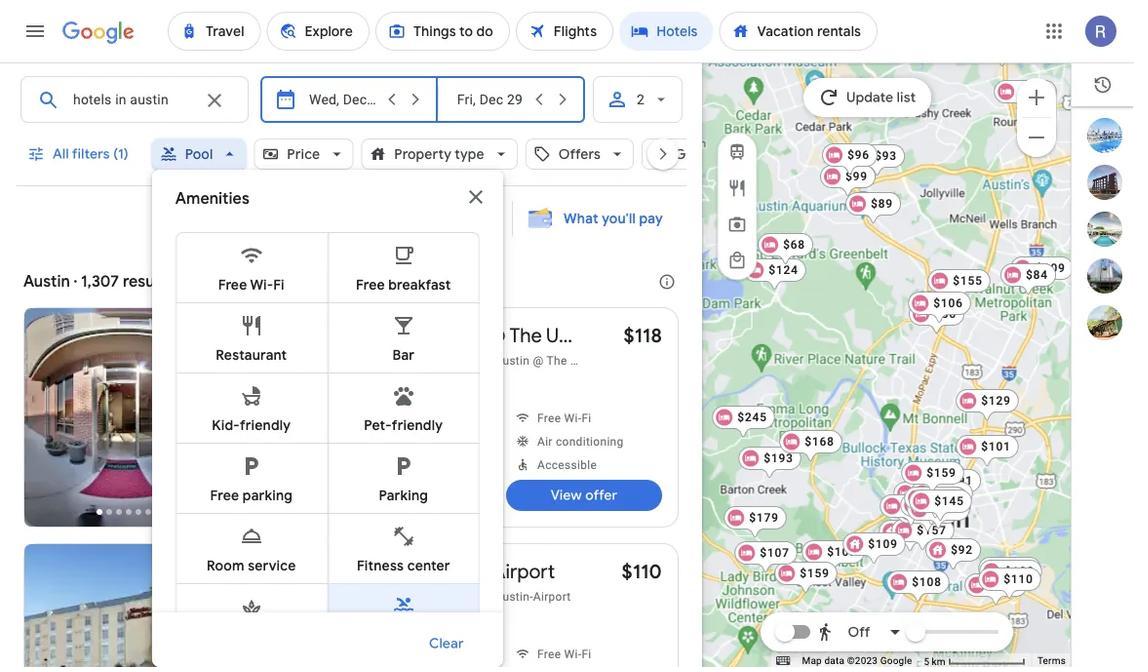 Task type: locate. For each thing, give the bounding box(es) containing it.
0 vertical spatial photo 1 image
[[24, 308, 223, 527]]

friendly for kid-
[[240, 416, 291, 434]]

pay
[[639, 210, 663, 227]]

0 horizontal spatial $118 link
[[624, 323, 662, 348]]

back image
[[26, 634, 73, 667]]

$118 inside map region
[[930, 470, 960, 484]]

room service
[[207, 557, 296, 575]]

0 horizontal spatial $92
[[880, 205, 902, 218]]

0 vertical spatial $92
[[880, 205, 902, 218]]

$92
[[880, 205, 902, 218], [951, 543, 973, 557]]

back image
[[26, 398, 73, 445]]

view offer button
[[506, 480, 662, 511]]

map data ©2023 google
[[802, 655, 912, 667]]

$109 left $236
[[868, 537, 898, 551]]

Search for places, hotels and more text field
[[72, 77, 191, 122]]

room
[[207, 557, 244, 575]]

0 horizontal spatial $168 link
[[780, 430, 842, 463]]

where to stay image
[[217, 207, 240, 230]]

free left wi-
[[218, 276, 247, 294]]

0 vertical spatial $118
[[624, 323, 662, 348]]

$159
[[927, 466, 957, 480], [800, 567, 830, 580]]

1 vertical spatial $109
[[868, 537, 898, 551]]

map
[[802, 655, 822, 667]]

next image
[[640, 131, 687, 178]]

$193
[[764, 452, 794, 465]]

$145
[[935, 495, 964, 508]]

$168 link up "$104"
[[979, 557, 1041, 580]]

free
[[218, 276, 247, 294], [356, 276, 385, 294], [210, 487, 239, 504]]

0 vertical spatial $159 link
[[902, 461, 964, 495]]

guest
[[675, 145, 715, 163]]

$92 link down $157
[[926, 538, 981, 572]]

fitness center
[[357, 557, 450, 575]]

1 vertical spatial $118 link
[[904, 465, 967, 498]]

fi
[[273, 276, 285, 294]]

1 vertical spatial $159
[[800, 567, 830, 580]]

$109 for the right $109 link
[[1036, 261, 1066, 275]]

certified
[[369, 387, 415, 400]]

0 vertical spatial $92 link
[[855, 200, 910, 233]]

zoom in map image
[[1025, 86, 1049, 109]]

0 vertical spatial $108
[[936, 487, 965, 500]]

1 horizontal spatial $118
[[930, 470, 960, 484]]

2 friendly from the left
[[392, 416, 443, 434]]

$92 down $93 link
[[880, 205, 902, 218]]

update
[[847, 89, 894, 106]]

free for free wi-fi
[[218, 276, 247, 294]]

$108 for topmost $108 link
[[936, 487, 965, 500]]

recently viewed image
[[1093, 75, 1113, 95]]

1 horizontal spatial friendly
[[392, 416, 443, 434]]

1 horizontal spatial $92 link
[[926, 538, 981, 572]]

photo 1 image
[[24, 308, 223, 527], [24, 544, 223, 667]]

$108 for the bottom $108 link
[[912, 575, 942, 589]]

$133 link
[[980, 560, 1042, 593]]

0 vertical spatial $159
[[927, 466, 957, 480]]

$105 link
[[904, 487, 967, 520]]

0 vertical spatial $109
[[1036, 261, 1066, 275]]

0 vertical spatial $109 link
[[1011, 257, 1074, 290]]

$168 up "$104"
[[1004, 562, 1034, 575]]

$159 up $141
[[927, 466, 957, 480]]

list item
[[328, 583, 480, 654]]

0 horizontal spatial $109 link
[[843, 533, 906, 566]]

2 photos list from the top
[[24, 544, 223, 667]]

0 horizontal spatial $109
[[868, 537, 898, 551]]

parking
[[243, 487, 293, 504]]

eco-
[[345, 387, 369, 400]]

$106
[[934, 297, 963, 310]]

friendly down 4.5 link
[[240, 416, 291, 434]]

1 vertical spatial $92 link
[[926, 538, 981, 572]]

eco-certified link
[[327, 386, 415, 401]]

1 photos list from the top
[[24, 308, 223, 543]]

photo 1 image for $110
[[24, 544, 223, 667]]

view
[[551, 487, 582, 504]]

1 horizontal spatial $168 link
[[979, 557, 1041, 580]]

$96
[[848, 148, 870, 162]]

clear image
[[203, 89, 226, 112]]

1 horizontal spatial $168
[[1004, 562, 1034, 575]]

free breakfast
[[356, 276, 451, 294]]

results
[[123, 272, 173, 292]]

1 friendly from the left
[[240, 416, 291, 434]]

$99 link
[[820, 165, 876, 198]]

$168 link right $245 link
[[780, 430, 842, 463]]

pool button
[[152, 131, 246, 178]]

learn more about these results image
[[644, 258, 691, 305]]

google
[[881, 655, 912, 667]]

1 photo 1 image from the top
[[24, 308, 223, 527]]

$124
[[769, 263, 799, 277]]

fitness
[[357, 557, 404, 575]]

1 vertical spatial $168
[[1004, 562, 1034, 575]]

terms
[[1038, 655, 1066, 667]]

$159 link
[[902, 461, 964, 495], [775, 562, 838, 595]]

free left parking
[[210, 487, 239, 504]]

off
[[848, 623, 870, 641]]

1 vertical spatial $159 link
[[775, 562, 838, 595]]

update list button
[[804, 78, 932, 117]]

$109 right $155
[[1036, 261, 1066, 275]]

$141
[[919, 487, 949, 500]]

2 photo 1 image from the top
[[24, 544, 223, 667]]

close dialog image
[[464, 185, 487, 209]]

0 vertical spatial $168
[[805, 435, 835, 449]]

friendly down certified
[[392, 416, 443, 434]]

$129 link
[[956, 389, 1019, 422]]

$118
[[624, 323, 662, 348], [930, 470, 960, 484]]

0 horizontal spatial friendly
[[240, 416, 291, 434]]

recently viewed element
[[1072, 63, 1134, 106]]

filters form
[[16, 62, 790, 667]]

photos list
[[24, 308, 223, 543], [24, 544, 223, 667]]

$118 up $141
[[930, 470, 960, 484]]

1 horizontal spatial $109
[[1036, 261, 1066, 275]]

2
[[637, 91, 645, 107]]

$118 link for view offer link
[[624, 323, 662, 348]]

$163
[[931, 492, 961, 505]]

$107
[[760, 546, 790, 560]]

$107 link
[[735, 541, 798, 575]]

$91
[[951, 474, 973, 488]]

1 horizontal spatial $92
[[951, 543, 973, 557]]

1 vertical spatial $92
[[951, 543, 973, 557]]

0 vertical spatial photos list
[[24, 308, 223, 543]]

$108 link
[[910, 482, 973, 515], [887, 571, 950, 604]]

$122 link
[[897, 500, 960, 534]]

1 vertical spatial photo 1 image
[[24, 544, 223, 667]]

$93
[[875, 149, 897, 163]]

terms link
[[1038, 655, 1066, 667]]

0 horizontal spatial $159
[[800, 567, 830, 580]]

breakfast
[[389, 276, 451, 294]]

$168 right '$193' "link" on the right bottom
[[805, 435, 835, 449]]

$118 down learn more about these results icon
[[624, 323, 662, 348]]

what
[[564, 210, 599, 227]]

list
[[1072, 118, 1134, 340]]

$149
[[926, 498, 956, 512]]

0 vertical spatial $118 link
[[624, 323, 662, 348]]

1 vertical spatial photos list
[[24, 544, 223, 667]]

1 horizontal spatial $118 link
[[904, 465, 967, 498]]

$110
[[622, 559, 662, 584], [1004, 573, 1034, 586], [990, 578, 1020, 592]]

$157 link
[[892, 519, 955, 552]]

$104
[[981, 581, 1010, 595]]

update list
[[847, 89, 916, 106]]

$68 link
[[758, 233, 813, 266]]

1 horizontal spatial $159 link
[[902, 461, 964, 495]]

$92 link down the $99 in the top right of the page
[[855, 200, 910, 233]]

offers button
[[526, 131, 634, 178]]

free left breakfast
[[356, 276, 385, 294]]

$159 down '$103'
[[800, 567, 830, 580]]

free for free parking
[[210, 487, 239, 504]]

$92 down $228 link
[[951, 543, 973, 557]]

1 vertical spatial $118
[[930, 470, 960, 484]]

1 vertical spatial $108
[[912, 575, 942, 589]]

off button
[[813, 609, 908, 655]]

0 horizontal spatial $168
[[805, 435, 835, 449]]

$168
[[805, 435, 835, 449], [1004, 562, 1034, 575]]

rating
[[718, 145, 756, 163]]

main menu image
[[23, 20, 47, 43]]

wi-
[[250, 276, 273, 294]]

$163 link
[[905, 487, 968, 520]]

property type
[[394, 145, 485, 163]]

1 vertical spatial $108 link
[[887, 571, 950, 604]]

list item inside amenities list
[[328, 583, 480, 654]]

Check-in text field
[[309, 77, 379, 122]]

$92 link
[[855, 200, 910, 233], [926, 538, 981, 572]]

$179 link
[[724, 506, 787, 539]]

©2023
[[847, 655, 878, 667]]

$99
[[846, 170, 868, 183]]

$89
[[871, 197, 893, 211]]

$168 link
[[780, 430, 842, 463], [979, 557, 1041, 580]]



Task type: vqa. For each thing, say whether or not it's contained in the screenshot.
Save Casa Cascada to collection image
no



Task type: describe. For each thing, give the bounding box(es) containing it.
0 vertical spatial $168 link
[[780, 430, 842, 463]]

keyboard shortcuts image
[[776, 657, 791, 665]]

0 horizontal spatial $92 link
[[855, 200, 910, 233]]

clear
[[429, 635, 464, 653]]

$122
[[922, 505, 952, 519]]

what you'll pay
[[564, 210, 663, 227]]

$101
[[981, 440, 1011, 454]]

$84
[[1026, 268, 1048, 282]]

pet-
[[364, 416, 392, 434]]

data
[[825, 655, 845, 667]]

$109 for bottommost $109 link
[[868, 537, 898, 551]]

$104 link
[[955, 576, 1018, 610]]

1 horizontal spatial $109 link
[[1011, 257, 1074, 290]]

4.5
[[239, 387, 256, 401]]

austin · 1,307 results
[[23, 272, 173, 292]]

amenities list
[[175, 232, 480, 667]]

all
[[53, 145, 69, 163]]

$145 link
[[909, 490, 972, 523]]

$228
[[933, 502, 962, 516]]

$120 link
[[652, 276, 715, 309]]

$157
[[917, 524, 947, 537]]

free for free breakfast
[[356, 276, 385, 294]]

amenities
[[175, 189, 250, 209]]

$115
[[1020, 85, 1049, 99]]

what you'll pay button
[[517, 200, 675, 237]]

$193 link
[[739, 447, 802, 480]]

pool
[[185, 145, 213, 163]]

kid-
[[212, 416, 240, 434]]

view offer link
[[506, 480, 662, 511]]

1 vertical spatial $168 link
[[979, 557, 1041, 580]]

$131
[[981, 405, 1010, 418]]

free parking
[[210, 487, 293, 504]]

0 vertical spatial $108 link
[[910, 482, 973, 515]]

restaurant
[[216, 346, 287, 364]]

$228 link
[[907, 497, 970, 531]]

property type button
[[361, 131, 518, 178]]

friendly for pet-
[[392, 416, 443, 434]]

$115 link
[[994, 80, 1057, 113]]

free wi-fi
[[218, 276, 285, 294]]

price button
[[254, 131, 353, 178]]

$105
[[930, 492, 960, 505]]

$196
[[934, 499, 963, 513]]

$149 link
[[901, 494, 963, 527]]

$89 link
[[846, 192, 901, 225]]

photos list for $110
[[24, 544, 223, 667]]

$68
[[783, 238, 806, 252]]

$96 link
[[822, 143, 878, 177]]

0 horizontal spatial $118
[[624, 323, 662, 348]]

1 horizontal spatial $159
[[927, 466, 957, 480]]

2 button
[[593, 76, 683, 123]]

Check-out text field
[[453, 77, 527, 122]]

4.5 out of 5 stars from 1,109 reviews image
[[239, 387, 313, 401]]

0 horizontal spatial $159 link
[[775, 562, 838, 595]]

(1)
[[113, 145, 129, 163]]

photos list for $118
[[24, 308, 223, 543]]

4.5 link
[[239, 386, 313, 402]]

offer
[[585, 487, 618, 504]]

$103 link
[[802, 540, 865, 574]]

$93 link
[[850, 144, 905, 178]]

pet-friendly
[[364, 416, 443, 434]]

kid-friendly
[[212, 416, 291, 434]]

filters
[[72, 145, 110, 163]]

photo 1 image for $118
[[24, 308, 223, 527]]

service
[[248, 557, 296, 575]]

parking
[[379, 487, 428, 504]]

$245 link
[[712, 406, 775, 439]]

offers
[[559, 145, 601, 163]]

$86
[[934, 307, 957, 321]]

$129
[[981, 394, 1011, 408]]

$101 link
[[956, 435, 1019, 468]]

$120
[[677, 281, 707, 295]]

clear button
[[406, 620, 487, 667]]

$106 link
[[908, 292, 971, 325]]

$155
[[953, 274, 983, 288]]

$131 link
[[955, 400, 1018, 433]]

all filters (1) button
[[16, 131, 144, 178]]

$236 link
[[879, 520, 942, 553]]

$155 link
[[928, 269, 991, 302]]

view offer
[[551, 487, 618, 504]]

all filters (1)
[[53, 145, 129, 163]]

$118 link for $122 link
[[904, 465, 967, 498]]

map region
[[652, 0, 1134, 667]]

$103
[[827, 545, 857, 559]]

1 vertical spatial $109 link
[[843, 533, 906, 566]]

$179
[[749, 511, 779, 525]]

bar
[[392, 346, 415, 364]]

$84 link
[[1001, 263, 1056, 297]]

type
[[455, 145, 485, 163]]

$91 link
[[926, 469, 981, 502]]

list
[[897, 89, 916, 106]]

guest rating
[[675, 145, 756, 163]]

$124 link
[[744, 258, 806, 292]]

property
[[394, 145, 452, 163]]

zoom out map image
[[1025, 126, 1049, 149]]

center
[[407, 557, 450, 575]]



